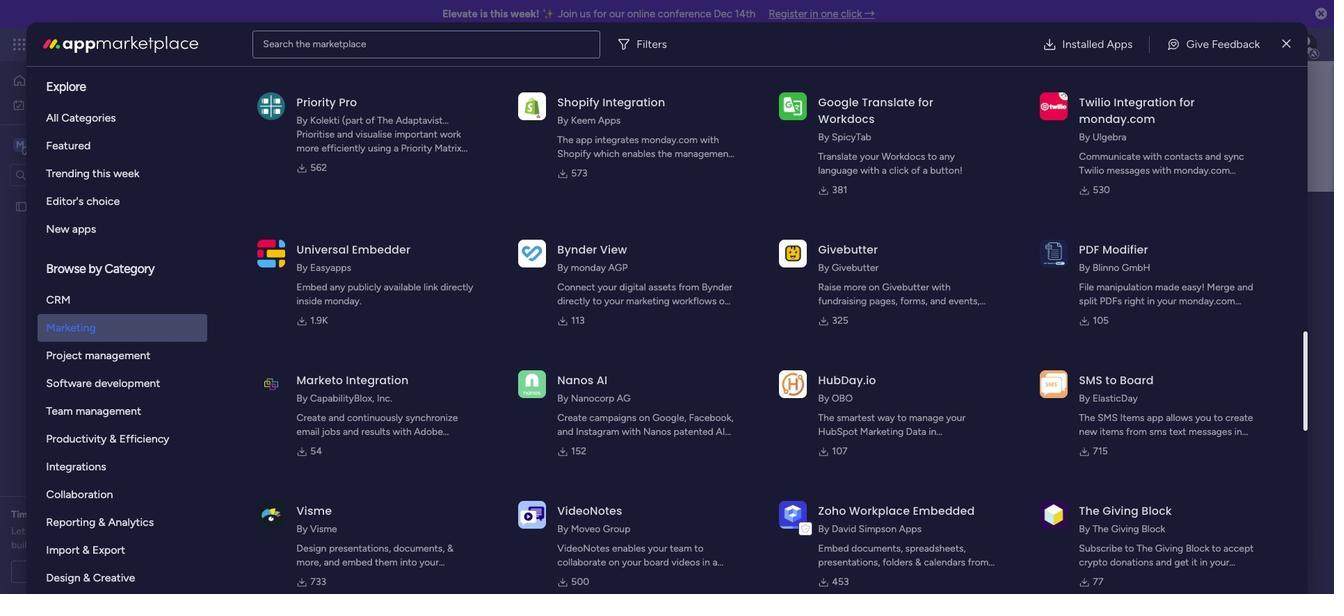Task type: describe. For each thing, give the bounding box(es) containing it.
app logo image for the
[[1041, 502, 1068, 529]]

universal
[[297, 242, 349, 258]]

twilio integration for monday.com by ulgebra
[[1079, 95, 1195, 143]]

app logo image for pdf
[[1041, 240, 1068, 268]]

apps marketplace image
[[43, 36, 199, 53]]

efficiently
[[322, 143, 366, 154]]

import
[[46, 544, 80, 557]]

instagram
[[576, 427, 620, 438]]

113
[[572, 315, 585, 327]]

language
[[819, 165, 858, 177]]

marketo inside marketo integration by capabilityblox, inc.
[[297, 373, 343, 389]]

shopify inside the app integrates monday.com with shopify which enables the management of shop data in monday.com
[[558, 148, 591, 160]]

board. inside file manipulation made easy! merge and split pdfs right in your monday.com board.
[[1079, 310, 1107, 321]]

monday.com down integrates
[[626, 162, 683, 174]]

the inside subscribe to the giving block to accept crypto donations and get it in your monday.com board.
[[1137, 543, 1153, 555]]

priority inside the prioritise and visualise important work more efficiently using a priority matrix on monday
[[401, 143, 432, 154]]

to up the donations
[[1125, 543, 1135, 555]]

1 horizontal spatial this
[[464, 314, 480, 326]]

& inside the embed documents, spreadsheets, presentations, folders & calendars from zoho workplace
[[916, 557, 922, 569]]

patented
[[674, 427, 714, 438]]

the inside the sms items app allows you to create new items from sms text messages in your monday.com boards
[[1079, 413, 1096, 424]]

a inside videonotes enables your team to collaborate on your board videos in a new and efficient way.
[[713, 557, 718, 569]]

create for nanos ai
[[558, 413, 587, 424]]

my work
[[31, 98, 68, 110]]

ulgebra
[[1093, 132, 1127, 143]]

week!
[[511, 8, 540, 20]]

search
[[263, 38, 294, 50]]

main
[[32, 138, 56, 151]]

0 vertical spatial you
[[366, 314, 382, 326]]

members
[[351, 280, 398, 294]]

home
[[32, 74, 59, 86]]

monday work management
[[62, 36, 216, 52]]

trending this week
[[46, 167, 140, 180]]

in inside videonotes enables your team to collaborate on your board videos in a new and efficient way.
[[703, 557, 710, 569]]

analytics
[[108, 516, 154, 530]]

app logo image for givebutter
[[780, 240, 807, 268]]

work inside the prioritise and visualise important work more efficiently using a priority matrix on monday
[[440, 129, 461, 141]]

any inside translate your workdocs to any language with a click of a button!
[[940, 151, 955, 163]]

presentations, inside the embed documents, spreadsheets, presentations, folders & calendars from zoho workplace
[[819, 557, 881, 569]]

spicytab
[[832, 132, 872, 143]]

see plans
[[243, 38, 285, 50]]

for inside raise more on givebutter with fundraising pages, forms, and events, crm, email & texts - all for free.
[[921, 310, 933, 321]]

featured
[[46, 139, 91, 152]]

so
[[33, 540, 43, 552]]

import & export
[[46, 544, 125, 557]]

in inside subscribe to the giving block to accept crypto donations and get it in your monday.com board.
[[1200, 557, 1208, 569]]

new
[[46, 223, 69, 236]]

in right recently
[[454, 314, 462, 326]]

nanos ai by nanocorp ag
[[558, 373, 631, 405]]

group)
[[297, 129, 328, 141]]

an
[[51, 509, 62, 521]]

messages inside communicate with contacts and sync twilio messages with monday.com boards.
[[1107, 165, 1150, 177]]

design for design & creative
[[46, 572, 80, 585]]

embedder
[[352, 242, 411, 258]]

docs
[[396, 571, 418, 583]]

embed for zoho
[[819, 543, 849, 555]]

530
[[1093, 184, 1111, 196]]

dapulse x slim image
[[1283, 36, 1291, 53]]

far.
[[45, 540, 59, 552]]

board. inside subscribe to the giving block to accept crypto donations and get it in your monday.com board.
[[1138, 571, 1166, 583]]

with inside create campaigns on google, facebook, and instagram with nanos patented ai technology.
[[622, 427, 641, 438]]

any inside embed any publicly available link directly inside monday.
[[330, 282, 345, 294]]

giving inside subscribe to the giving block to accept crypto donations and get it in your monday.com board.
[[1156, 543, 1184, 555]]

1 vertical spatial visme
[[310, 524, 337, 536]]

installed apps
[[1063, 37, 1133, 50]]

givebutter inside raise more on givebutter with fundraising pages, forms, and events, crm, email & texts - all for free.
[[883, 282, 930, 294]]

bynder inside bynder view by monday agp
[[558, 242, 597, 258]]

team
[[670, 543, 692, 555]]

a right language
[[882, 165, 887, 177]]

by inside 'givebutter by givebutter'
[[819, 262, 830, 274]]

and up engage.
[[343, 427, 359, 438]]

to inside the sms items app allows you to create new items from sms text messages in your monday.com boards
[[1214, 413, 1224, 424]]

choice
[[86, 195, 120, 208]]

productivity & efficiency
[[46, 433, 169, 446]]

gmbh
[[1122, 262, 1151, 274]]

0 horizontal spatial this
[[92, 167, 111, 180]]

click inside translate your workdocs to any language with a click of a button!
[[889, 165, 909, 177]]

sms
[[1150, 427, 1167, 438]]

installed
[[1063, 37, 1105, 50]]

work for monday
[[112, 36, 137, 52]]

search everything image
[[1216, 38, 1230, 51]]

adaptavist
[[396, 115, 443, 127]]

of inside time for an expert review let our experts review what you've built so far. free of charge
[[83, 540, 92, 552]]

collaborate
[[558, 557, 606, 569]]

category
[[105, 262, 155, 277]]

0 vertical spatial workspace
[[59, 138, 114, 151]]

by inside nanos ai by nanocorp ag
[[558, 393, 569, 405]]

ag
[[617, 393, 631, 405]]

crm,
[[819, 310, 842, 321]]

and inside subscribe to the giving block to accept crypto donations and get it in your monday.com board.
[[1156, 557, 1172, 569]]

app logo image for bynder
[[519, 240, 546, 268]]

0 vertical spatial marketing
[[46, 321, 96, 335]]

0 vertical spatial review
[[96, 509, 126, 521]]

the smartest way to manage your hubspot marketing data in monday.com.
[[819, 413, 966, 452]]

feedback
[[1212, 37, 1261, 50]]

select product image
[[13, 38, 26, 51]]

way
[[878, 413, 895, 424]]

jobs
[[322, 427, 341, 438]]

google
[[819, 95, 859, 111]]

embed
[[342, 557, 373, 569]]

in inside the app integrates monday.com with shopify which enables the management of shop data in monday.com
[[616, 162, 624, 174]]

embedded
[[913, 504, 975, 520]]

0 vertical spatial visme
[[297, 504, 332, 520]]

videonotes for videonotes by moveo group
[[558, 504, 623, 520]]

1 vertical spatial givebutter
[[832, 262, 879, 274]]

translate inside google translate for workdocs by spicytab
[[862, 95, 916, 111]]

to inside connect your digital assets from bynder directly to your marketing workflows on monday.com work os.
[[593, 296, 602, 308]]

marketo inside create and continuously synchronize email jobs and results with adobe marketo engage.
[[297, 440, 332, 452]]

by inside bynder view by monday agp
[[558, 262, 569, 274]]

block inside subscribe to the giving block to accept crypto donations and get it in your monday.com board.
[[1186, 543, 1210, 555]]

moveo
[[571, 524, 601, 536]]

made
[[1156, 282, 1180, 294]]

by inside 'videonotes by moveo group'
[[558, 524, 569, 536]]

325
[[832, 315, 849, 327]]

0 horizontal spatial the
[[296, 38, 310, 50]]

public board image
[[15, 200, 28, 213]]

by
[[89, 262, 102, 277]]

them
[[375, 557, 398, 569]]

invite members image
[[1152, 38, 1166, 51]]

your inside design presentations, documents, & more, and embed them into your monday.com boards & docs
[[420, 557, 439, 569]]

on inside videonotes enables your team to collaborate on your board videos in a new and efficient way.
[[609, 557, 620, 569]]

give feedback link
[[1156, 30, 1272, 58]]

universal embedder by easyapps
[[297, 242, 411, 274]]

you've
[[134, 526, 163, 538]]

twilio inside 'twilio integration for monday.com by ulgebra'
[[1079, 95, 1111, 111]]

workdocs inside translate your workdocs to any language with a click of a button!
[[882, 151, 926, 163]]

your inside subscribe to the giving block to accept crypto donations and get it in your monday.com board.
[[1210, 557, 1230, 569]]

week
[[113, 167, 140, 180]]

directly inside connect your digital assets from bynder directly to your marketing workflows on monday.com work os.
[[558, 296, 590, 308]]

david
[[832, 524, 857, 536]]

and inside raise more on givebutter with fundraising pages, forms, and events, crm, email & texts - all for free.
[[930, 296, 947, 308]]

and inside communicate with contacts and sync twilio messages with monday.com boards.
[[1206, 151, 1222, 163]]

all
[[46, 111, 59, 125]]

all
[[909, 310, 918, 321]]

monday.
[[325, 296, 362, 308]]

1 vertical spatial review
[[79, 526, 108, 538]]

integration for capabilityblox,
[[346, 373, 409, 389]]

allows
[[1166, 413, 1193, 424]]

monday.com right integrates
[[642, 134, 698, 146]]

monday inside bynder view by monday agp
[[571, 262, 606, 274]]

by inside shopify integration by keem apps
[[558, 115, 569, 127]]

for inside time for an expert review let our experts review what you've built so far. free of charge
[[36, 509, 49, 521]]

inbox image
[[1121, 38, 1135, 51]]

see plans button
[[225, 34, 292, 55]]

by inside sms to board by elasticday
[[1079, 393, 1091, 405]]

Search in workspace field
[[29, 167, 116, 183]]

reporting
[[46, 516, 96, 530]]

blinno
[[1093, 262, 1120, 274]]

a inside the "schedule a meeting" button
[[89, 566, 94, 578]]

workspace selection element
[[13, 137, 116, 155]]

give feedback button
[[1156, 30, 1272, 58]]

help image
[[1247, 38, 1261, 51]]

marketplace
[[313, 38, 366, 50]]

by inside priority pro by kolekti (part of the adaptavist group)
[[297, 115, 308, 127]]

os.
[[641, 310, 657, 321]]

apps image
[[1182, 38, 1196, 51]]

to inside the smartest way to manage your hubspot marketing data in monday.com.
[[898, 413, 907, 424]]

free.
[[936, 310, 955, 321]]

schedule a meeting button
[[11, 562, 166, 584]]

in left "one"
[[810, 8, 819, 20]]

pdf modifier by blinno gmbh
[[1079, 242, 1151, 274]]

embed for universal
[[297, 282, 327, 294]]

join
[[558, 8, 578, 20]]

app logo image for visme
[[258, 502, 286, 529]]

with inside translate your workdocs to any language with a click of a button!
[[861, 165, 880, 177]]

work
[[616, 310, 639, 321]]

and inside design presentations, documents, & more, and embed them into your monday.com boards & docs
[[324, 557, 340, 569]]

management inside the app integrates monday.com with shopify which enables the management of shop data in monday.com
[[675, 148, 732, 160]]

productivity
[[46, 433, 107, 446]]

fundraising
[[819, 296, 867, 308]]

0 vertical spatial giving
[[1103, 504, 1139, 520]]

monday inside the prioritise and visualise important work more efficiently using a priority matrix on monday
[[310, 157, 345, 168]]

1 horizontal spatial workspace
[[482, 314, 529, 326]]

marketo integration by capabilityblox, inc.
[[297, 373, 409, 405]]

videonotes by moveo group
[[558, 504, 631, 536]]

by inside 'twilio integration for monday.com by ulgebra'
[[1079, 132, 1091, 143]]

presentations, inside design presentations, documents, & more, and embed them into your monday.com boards & docs
[[329, 543, 391, 555]]

app logo image for universal
[[258, 240, 286, 268]]

efficiency
[[119, 433, 169, 446]]

board
[[644, 557, 669, 569]]

my
[[31, 98, 44, 110]]

app logo image for google
[[780, 92, 807, 120]]

for inside 'twilio integration for monday.com by ulgebra'
[[1180, 95, 1195, 111]]

0 vertical spatial monday
[[62, 36, 110, 52]]

from inside the embed documents, spreadsheets, presentations, folders & calendars from zoho workplace
[[968, 557, 989, 569]]

connect
[[558, 282, 595, 294]]

1 vertical spatial block
[[1142, 524, 1166, 536]]

categories
[[61, 111, 116, 125]]

workplace inside zoho workplace embedded by david simpson apps
[[849, 504, 910, 520]]



Task type: locate. For each thing, give the bounding box(es) containing it.
a inside the prioritise and visualise important work more efficiently using a priority matrix on monday
[[394, 143, 399, 154]]

1 marketo from the top
[[297, 373, 343, 389]]

integration for monday.com
[[1114, 95, 1177, 111]]

app logo image for hubday.io
[[780, 371, 807, 399]]

to left the accept
[[1212, 543, 1222, 555]]

you left "visited"
[[366, 314, 382, 326]]

zoho inside the embed documents, spreadsheets, presentations, folders & calendars from zoho workplace
[[819, 571, 842, 583]]

marketing down way
[[860, 427, 904, 438]]

sms to board by elasticday
[[1079, 373, 1154, 405]]

a down the import & export
[[89, 566, 94, 578]]

1 horizontal spatial integration
[[603, 95, 666, 111]]

and down the inside on the left of the page
[[295, 314, 311, 326]]

it
[[1192, 557, 1198, 569]]

1 vertical spatial translate
[[819, 151, 858, 163]]

app logo image for twilio
[[1041, 92, 1068, 120]]

priority down important
[[401, 143, 432, 154]]

2 vertical spatial giving
[[1156, 543, 1184, 555]]

boards down text
[[1160, 440, 1190, 452]]

work for my
[[46, 98, 68, 110]]

(part
[[342, 115, 363, 127]]

work inside my work button
[[46, 98, 68, 110]]

prioritise and visualise important work more efficiently using a priority matrix on monday
[[297, 129, 462, 168]]

monday.com down crypto
[[1079, 571, 1136, 583]]

and inside file manipulation made easy! merge and split pdfs right in your monday.com board.
[[1238, 282, 1254, 294]]

apps inside zoho workplace embedded by david simpson apps
[[899, 524, 922, 536]]

your up way.
[[622, 557, 642, 569]]

app logo image for priority
[[258, 92, 286, 120]]

work up home button
[[112, 36, 137, 52]]

browse
[[46, 262, 86, 277]]

boards down embed at the bottom left of page
[[355, 571, 385, 583]]

the
[[377, 115, 393, 127], [558, 134, 574, 146], [819, 413, 835, 424], [1079, 413, 1096, 424], [1079, 504, 1100, 520], [1093, 524, 1109, 536], [1137, 543, 1153, 555]]

1 vertical spatial work
[[46, 98, 68, 110]]

more inside raise more on givebutter with fundraising pages, forms, and events, crm, email & texts - all for free.
[[844, 282, 867, 294]]

1 vertical spatial this
[[92, 167, 111, 180]]

zoho up david
[[819, 504, 846, 520]]

twilio inside communicate with contacts and sync twilio messages with monday.com boards.
[[1079, 165, 1105, 177]]

more up fundraising
[[844, 282, 867, 294]]

more,
[[297, 557, 321, 569]]

and up 'efficiently'
[[337, 129, 353, 141]]

zoho inside zoho workplace embedded by david simpson apps
[[819, 504, 846, 520]]

1 vertical spatial click
[[889, 165, 909, 177]]

help button
[[1216, 555, 1265, 578]]

in right right
[[1148, 296, 1155, 308]]

the
[[296, 38, 310, 50], [658, 148, 673, 160]]

from inside connect your digital assets from bynder directly to your marketing workflows on monday.com work os.
[[679, 282, 700, 294]]

monday up home button
[[62, 36, 110, 52]]

1 vertical spatial marketing
[[860, 427, 904, 438]]

2 zoho from the top
[[819, 571, 842, 583]]

1 horizontal spatial new
[[1079, 427, 1098, 438]]

nanos inside create campaigns on google, facebook, and instagram with nanos patented ai technology.
[[643, 427, 672, 438]]

integration for keem
[[603, 95, 666, 111]]

monday.com inside 'twilio integration for monday.com by ulgebra'
[[1079, 111, 1156, 127]]

workplace inside the embed documents, spreadsheets, presentations, folders & calendars from zoho workplace
[[844, 571, 890, 583]]

presentations, up embed at the bottom left of page
[[329, 543, 391, 555]]

conference
[[658, 8, 712, 20]]

0 vertical spatial any
[[940, 151, 955, 163]]

a
[[394, 143, 399, 154], [882, 165, 887, 177], [923, 165, 928, 177], [713, 557, 718, 569], [89, 566, 94, 578]]

0 horizontal spatial click
[[841, 8, 862, 20]]

new inside the sms items app allows you to create new items from sms text messages in your monday.com boards
[[1079, 427, 1098, 438]]

0 vertical spatial click
[[841, 8, 862, 20]]

workplace up simpson on the right bottom of page
[[849, 504, 910, 520]]

1 vertical spatial our
[[28, 526, 42, 538]]

0 horizontal spatial monday
[[62, 36, 110, 52]]

shop
[[569, 162, 592, 174]]

0 horizontal spatial apps
[[598, 115, 621, 127]]

0 vertical spatial this
[[490, 8, 508, 20]]

app logo image for marketo
[[258, 371, 286, 399]]

new up 715
[[1079, 427, 1098, 438]]

✨
[[542, 8, 555, 20]]

one
[[821, 8, 839, 20]]

of inside the app integrates monday.com with shopify which enables the management of shop data in monday.com
[[558, 162, 567, 174]]

0 vertical spatial the
[[296, 38, 310, 50]]

0 vertical spatial email
[[845, 310, 867, 321]]

by left obo on the bottom right of page
[[819, 393, 830, 405]]

0 horizontal spatial ai
[[597, 373, 608, 389]]

2 shopify from the top
[[558, 148, 591, 160]]

and inside the prioritise and visualise important work more efficiently using a priority matrix on monday
[[337, 129, 353, 141]]

register
[[769, 8, 808, 20]]

create
[[1226, 413, 1254, 424]]

0 horizontal spatial you
[[366, 314, 382, 326]]

0 horizontal spatial from
[[679, 282, 700, 294]]

1 vertical spatial enables
[[612, 543, 646, 555]]

your inside translate your workdocs to any language with a click of a button!
[[860, 151, 880, 163]]

give feedback
[[1187, 37, 1261, 50]]

sms inside the sms items app allows you to create new items from sms text messages in your monday.com boards
[[1098, 413, 1118, 424]]

embed down david
[[819, 543, 849, 555]]

the inside priority pro by kolekti (part of the adaptavist group)
[[377, 115, 393, 127]]

2 vertical spatial apps
[[899, 524, 922, 536]]

more
[[297, 143, 319, 154], [844, 282, 867, 294]]

by inside 'hubday.io by obo'
[[819, 393, 830, 405]]

integration up inc.
[[346, 373, 409, 389]]

translate inside translate your workdocs to any language with a click of a button!
[[819, 151, 858, 163]]

0 vertical spatial workplace
[[849, 504, 910, 520]]

priority
[[297, 95, 336, 111], [401, 143, 432, 154]]

sync
[[1224, 151, 1245, 163]]

raise more on givebutter with fundraising pages, forms, and events, crm, email & texts - all for free.
[[819, 282, 980, 321]]

engage.
[[335, 440, 370, 452]]

1 vertical spatial board.
[[1138, 571, 1166, 583]]

app logo image
[[258, 92, 286, 120], [519, 92, 546, 120], [780, 92, 807, 120], [1041, 92, 1068, 120], [258, 240, 286, 268], [519, 240, 546, 268], [780, 240, 807, 268], [1041, 240, 1068, 268], [258, 371, 286, 399], [519, 371, 546, 399], [780, 371, 807, 399], [1041, 371, 1068, 399], [258, 502, 286, 529], [519, 502, 546, 529], [780, 502, 807, 529], [1041, 502, 1068, 529]]

0 vertical spatial presentations,
[[329, 543, 391, 555]]

videonotes enables your team to collaborate on your board videos in a new and efficient way.
[[558, 543, 718, 583]]

0 horizontal spatial bynder
[[558, 242, 597, 258]]

1 horizontal spatial marketing
[[860, 427, 904, 438]]

ai up "nanocorp"
[[597, 373, 608, 389]]

0 horizontal spatial messages
[[1107, 165, 1150, 177]]

documents, inside design presentations, documents, & more, and embed them into your monday.com boards & docs
[[393, 543, 445, 555]]

by inside pdf modifier by blinno gmbh
[[1079, 262, 1091, 274]]

the inside the app integrates monday.com with shopify which enables the management of shop data in monday.com
[[658, 148, 673, 160]]

1 vertical spatial presentations,
[[819, 557, 881, 569]]

create for marketo integration
[[297, 413, 326, 424]]

priority up kolekti
[[297, 95, 336, 111]]

2 documents, from the left
[[852, 543, 903, 555]]

ai inside create campaigns on google, facebook, and instagram with nanos patented ai technology.
[[716, 427, 725, 438]]

monday.com inside file manipulation made easy! merge and split pdfs right in your monday.com board.
[[1179, 296, 1236, 308]]

1 vertical spatial nanos
[[643, 427, 672, 438]]

1 create from the left
[[297, 413, 326, 424]]

in inside the sms items app allows you to create new items from sms text messages in your monday.com boards
[[1235, 427, 1243, 438]]

0 horizontal spatial boards
[[301, 280, 335, 294]]

new down collaborate
[[558, 571, 576, 583]]

apps up spreadsheets,
[[899, 524, 922, 536]]

1 vertical spatial videonotes
[[558, 543, 610, 555]]

and up technology. on the bottom of page
[[558, 427, 574, 438]]

1 horizontal spatial any
[[940, 151, 955, 163]]

1 vertical spatial directly
[[558, 296, 590, 308]]

sms up items
[[1098, 413, 1118, 424]]

shopify inside shopify integration by keem apps
[[558, 95, 600, 111]]

2 vertical spatial monday
[[571, 262, 606, 274]]

by left elasticday
[[1079, 393, 1091, 405]]

filters
[[637, 37, 667, 50]]

email up 54
[[297, 427, 320, 438]]

notifications image
[[1090, 38, 1104, 51]]

1 vertical spatial more
[[844, 282, 867, 294]]

with inside the app integrates monday.com with shopify which enables the management of shop data in monday.com
[[700, 134, 719, 146]]

manage
[[909, 413, 944, 424]]

0 vertical spatial board.
[[1079, 310, 1107, 321]]

1 horizontal spatial create
[[558, 413, 587, 424]]

by inside marketo integration by capabilityblox, inc.
[[297, 393, 308, 405]]

your right the into
[[420, 557, 439, 569]]

by left "nanocorp"
[[558, 393, 569, 405]]

1 horizontal spatial app
[[1147, 413, 1164, 424]]

a right the using
[[394, 143, 399, 154]]

1 horizontal spatial bynder
[[702, 282, 733, 294]]

bynder up workflows
[[702, 282, 733, 294]]

in inside the smartest way to manage your hubspot marketing data in monday.com.
[[929, 427, 937, 438]]

you inside the sms items app allows you to create new items from sms text messages in your monday.com boards
[[1196, 413, 1212, 424]]

brad klo image
[[1296, 33, 1318, 56]]

messages inside the sms items app allows you to create new items from sms text messages in your monday.com boards
[[1189, 427, 1232, 438]]

500
[[572, 577, 590, 589]]

1 vertical spatial email
[[297, 427, 320, 438]]

a left button!
[[923, 165, 928, 177]]

0 horizontal spatial app
[[576, 134, 593, 146]]

our up so
[[28, 526, 42, 538]]

2 vertical spatial this
[[464, 314, 480, 326]]

1 vertical spatial new
[[558, 571, 576, 583]]

hubday.io by obo
[[819, 373, 876, 405]]

integrates
[[595, 134, 639, 146]]

software development
[[46, 377, 160, 390]]

1 twilio from the top
[[1079, 95, 1111, 111]]

2 vertical spatial givebutter
[[883, 282, 930, 294]]

subscribe
[[1079, 543, 1123, 555]]

pro
[[339, 95, 357, 111]]

email inside raise more on givebutter with fundraising pages, forms, and events, crm, email & texts - all for free.
[[845, 310, 867, 321]]

priority inside priority pro by kolekti (part of the adaptavist group)
[[297, 95, 336, 111]]

and right more,
[[324, 557, 340, 569]]

is
[[480, 8, 488, 20]]

to inside videonotes enables your team to collaborate on your board videos in a new and efficient way.
[[695, 543, 704, 555]]

more down the group)
[[297, 143, 319, 154]]

in
[[810, 8, 819, 20], [616, 162, 624, 174], [1148, 296, 1155, 308], [454, 314, 462, 326], [929, 427, 937, 438], [1235, 427, 1243, 438], [703, 557, 710, 569], [1200, 557, 1208, 569]]

1 horizontal spatial apps
[[899, 524, 922, 536]]

board. down the donations
[[1138, 571, 1166, 583]]

1 horizontal spatial ai
[[716, 427, 725, 438]]

integration inside 'twilio integration for monday.com by ulgebra'
[[1114, 95, 1177, 111]]

shopify up keem
[[558, 95, 600, 111]]

1 horizontal spatial click
[[889, 165, 909, 177]]

and up jobs
[[329, 413, 345, 424]]

of inside translate your workdocs to any language with a click of a button!
[[912, 165, 921, 177]]

app logo image for sms
[[1041, 371, 1068, 399]]

1 horizontal spatial work
[[112, 36, 137, 52]]

boards inside design presentations, documents, & more, and embed them into your monday.com boards & docs
[[355, 571, 385, 583]]

by up "subscribe"
[[1079, 524, 1091, 536]]

visme by visme
[[297, 504, 337, 536]]

team
[[46, 405, 73, 418]]

enables inside videonotes enables your team to collaborate on your board videos in a new and efficient way.
[[612, 543, 646, 555]]

0 vertical spatial ai
[[597, 373, 608, 389]]

directly down connect
[[558, 296, 590, 308]]

by left spicytab at the right of the page
[[819, 132, 830, 143]]

embed up the inside on the left of the page
[[297, 282, 327, 294]]

nanos up "nanocorp"
[[558, 373, 594, 389]]

directly inside embed any publicly available link directly inside monday.
[[441, 282, 473, 294]]

2 horizontal spatial apps
[[1107, 37, 1133, 50]]

of left 573
[[558, 162, 567, 174]]

this left week
[[92, 167, 111, 180]]

1 vertical spatial bynder
[[702, 282, 733, 294]]

block
[[1142, 504, 1172, 520], [1142, 524, 1166, 536], [1186, 543, 1210, 555]]

marketo up "capabilityblox,"
[[297, 373, 343, 389]]

with inside raise more on givebutter with fundraising pages, forms, and events, crm, email & texts - all for free.
[[932, 282, 951, 294]]

0 horizontal spatial design
[[46, 572, 80, 585]]

your right manage
[[947, 413, 966, 424]]

the inside the app integrates monday.com with shopify which enables the management of shop data in monday.com
[[558, 134, 574, 146]]

documents, up the into
[[393, 543, 445, 555]]

you right allows on the right of the page
[[1196, 413, 1212, 424]]

videos
[[672, 557, 700, 569]]

1 horizontal spatial board.
[[1138, 571, 1166, 583]]

for inside google translate for workdocs by spicytab
[[918, 95, 934, 111]]

nanos inside nanos ai by nanocorp ag
[[558, 373, 594, 389]]

pdf
[[1079, 242, 1100, 258]]

by left moveo
[[558, 524, 569, 536]]

0 vertical spatial workdocs
[[819, 111, 875, 127]]

your inside file manipulation made easy! merge and split pdfs right in your monday.com board.
[[1158, 296, 1177, 308]]

your up "work"
[[605, 296, 624, 308]]

integration up ulgebra
[[1114, 95, 1177, 111]]

inc.
[[377, 393, 392, 405]]

& inside raise more on givebutter with fundraising pages, forms, and events, crm, email & texts - all for free.
[[870, 310, 876, 321]]

of right free
[[83, 540, 92, 552]]

any up monday.
[[330, 282, 345, 294]]

experts
[[44, 526, 77, 538]]

by inside the visme by visme
[[297, 524, 308, 536]]

integration up integrates
[[603, 95, 666, 111]]

board
[[1120, 373, 1154, 389]]

elevate is this week! ✨ join us for our online conference dec 14th
[[442, 8, 756, 20]]

boards inside the sms items app allows you to create new items from sms text messages in your monday.com boards
[[1160, 440, 1190, 452]]

filters button
[[612, 30, 678, 58]]

design up more,
[[297, 543, 327, 555]]

recently
[[416, 314, 452, 326]]

0 vertical spatial sms
[[1079, 373, 1103, 389]]

monday.com down contacts on the top right of page
[[1174, 165, 1230, 177]]

for
[[593, 8, 607, 20], [918, 95, 934, 111], [1180, 95, 1195, 111], [921, 310, 933, 321], [36, 509, 49, 521]]

monday.com inside design presentations, documents, & more, and embed them into your monday.com boards & docs
[[297, 571, 353, 583]]

app inside the app integrates monday.com with shopify which enables the management of shop data in monday.com
[[576, 134, 593, 146]]

monday.com down connect
[[558, 310, 614, 321]]

workplace down the folders
[[844, 571, 890, 583]]

nanos down 'google,'
[[643, 427, 672, 438]]

0 vertical spatial directly
[[441, 282, 473, 294]]

and inside create campaigns on google, facebook, and instagram with nanos patented ai technology.
[[558, 427, 574, 438]]

ai down the facebook,
[[716, 427, 725, 438]]

your
[[860, 151, 880, 163], [598, 282, 617, 294], [605, 296, 624, 308], [1158, 296, 1177, 308], [947, 413, 966, 424], [1079, 440, 1099, 452], [648, 543, 668, 555], [420, 557, 439, 569], [622, 557, 642, 569], [1210, 557, 1230, 569]]

1 shopify from the top
[[558, 95, 600, 111]]

0 vertical spatial nanos
[[558, 373, 594, 389]]

from right the calendars on the bottom
[[968, 557, 989, 569]]

2 vertical spatial work
[[440, 129, 461, 141]]

design for design presentations, documents, & more, and embed them into your monday.com boards & docs
[[297, 543, 327, 555]]

on inside raise more on givebutter with fundraising pages, forms, and events, crm, email & texts - all for free.
[[869, 282, 880, 294]]

2 vertical spatial block
[[1186, 543, 1210, 555]]

2 twilio from the top
[[1079, 165, 1105, 177]]

0 horizontal spatial workspace
[[59, 138, 114, 151]]

on
[[297, 157, 308, 168], [869, 282, 880, 294], [719, 296, 730, 308], [639, 413, 650, 424], [609, 557, 620, 569]]

apps inside button
[[1107, 37, 1133, 50]]

None field
[[344, 198, 1278, 228]]

time
[[11, 509, 33, 521]]

on left 562
[[297, 157, 308, 168]]

453
[[832, 577, 849, 589]]

0 vertical spatial boards
[[301, 280, 335, 294]]

charge
[[95, 540, 125, 552]]

your inside the sms items app allows you to create new items from sms text messages in your monday.com boards
[[1079, 440, 1099, 452]]

digital
[[620, 282, 646, 294]]

keem
[[571, 115, 596, 127]]

split
[[1079, 296, 1098, 308]]

create campaigns on google, facebook, and instagram with nanos patented ai technology.
[[558, 413, 734, 452]]

shopify up shop
[[558, 148, 591, 160]]

app down keem
[[576, 134, 593, 146]]

0 vertical spatial givebutter
[[819, 242, 878, 258]]

free
[[62, 540, 81, 552]]

board.
[[1079, 310, 1107, 321], [1138, 571, 1166, 583]]

translate right google
[[862, 95, 916, 111]]

editor's choice
[[46, 195, 120, 208]]

email
[[845, 310, 867, 321], [297, 427, 320, 438]]

on up pages,
[[869, 282, 880, 294]]

publicly
[[348, 282, 382, 294]]

of up visualise
[[366, 115, 375, 127]]

app logo image for videonotes
[[519, 502, 546, 529]]

1 videonotes from the top
[[558, 504, 623, 520]]

your up board
[[648, 543, 668, 555]]

1 horizontal spatial our
[[609, 8, 625, 20]]

apps inside shopify integration by keem apps
[[598, 115, 621, 127]]

marketing
[[626, 296, 670, 308]]

integration inside shopify integration by keem apps
[[603, 95, 666, 111]]

1 vertical spatial app
[[1147, 413, 1164, 424]]

on inside connect your digital assets from bynder directly to your marketing workflows on monday.com work os.
[[719, 296, 730, 308]]

1 vertical spatial embed
[[819, 543, 849, 555]]

and left sync
[[1206, 151, 1222, 163]]

on inside create campaigns on google, facebook, and instagram with nanos patented ai technology.
[[639, 413, 650, 424]]

0 vertical spatial videonotes
[[558, 504, 623, 520]]

to inside sms to board by elasticday
[[1106, 373, 1117, 389]]

design
[[297, 543, 327, 555], [46, 572, 80, 585]]

app logo image for nanos
[[519, 371, 546, 399]]

0 horizontal spatial work
[[46, 98, 68, 110]]

embed inside embed any publicly available link directly inside monday.
[[297, 282, 327, 294]]

recent boards
[[262, 280, 335, 294]]

messages down create
[[1189, 427, 1232, 438]]

your inside the smartest way to manage your hubspot marketing data in monday.com.
[[947, 413, 966, 424]]

on left 'google,'
[[639, 413, 650, 424]]

bynder inside connect your digital assets from bynder directly to your marketing workflows on monday.com work os.
[[702, 282, 733, 294]]

email down fundraising
[[845, 310, 867, 321]]

app up sms
[[1147, 413, 1164, 424]]

our left online
[[609, 8, 625, 20]]

0 vertical spatial bynder
[[558, 242, 597, 258]]

items
[[1121, 413, 1145, 424]]

enables inside the app integrates monday.com with shopify which enables the management of shop data in monday.com
[[622, 148, 656, 160]]

agp
[[609, 262, 628, 274]]

monday.com inside communicate with contacts and sync twilio messages with monday.com boards.
[[1174, 165, 1230, 177]]

my work button
[[8, 94, 150, 116]]

0 vertical spatial marketo
[[297, 373, 343, 389]]

documents, inside the embed documents, spreadsheets, presentations, folders & calendars from zoho workplace
[[852, 543, 903, 555]]

monday.com
[[1079, 111, 1156, 127], [642, 134, 698, 146], [626, 162, 683, 174], [1174, 165, 1230, 177], [1179, 296, 1236, 308], [558, 310, 614, 321], [1101, 440, 1158, 452], [297, 571, 353, 583], [1079, 571, 1136, 583]]

your down agp
[[598, 282, 617, 294]]

1 vertical spatial workspace
[[482, 314, 529, 326]]

0 horizontal spatial our
[[28, 526, 42, 538]]

review up the import & export
[[79, 526, 108, 538]]

to right team
[[695, 543, 704, 555]]

0 vertical spatial zoho
[[819, 504, 846, 520]]

work up matrix
[[440, 129, 461, 141]]

from up workflows
[[679, 282, 700, 294]]

in right data
[[616, 162, 624, 174]]

you
[[366, 314, 382, 326], [1196, 413, 1212, 424]]

option
[[0, 194, 177, 197]]

monday.com inside connect your digital assets from bynder directly to your marketing workflows on monday.com work os.
[[558, 310, 614, 321]]

new inside videonotes enables your team to collaborate on your board videos in a new and efficient way.
[[558, 571, 576, 583]]

by up more,
[[297, 524, 308, 536]]

marketing
[[46, 321, 96, 335], [860, 427, 904, 438]]

explore
[[46, 79, 86, 95]]

0 vertical spatial app
[[576, 134, 593, 146]]

time for an expert review let our experts review what you've built so far. free of charge
[[11, 509, 163, 552]]

0 vertical spatial block
[[1142, 504, 1172, 520]]

1 horizontal spatial design
[[297, 543, 327, 555]]

of
[[366, 115, 375, 127], [558, 162, 567, 174], [912, 165, 921, 177], [83, 540, 92, 552]]

2 horizontal spatial this
[[490, 8, 508, 20]]

accept
[[1224, 543, 1254, 555]]

and inside videonotes enables your team to collaborate on your board videos in a new and efficient way.
[[578, 571, 594, 583]]

work up all
[[46, 98, 68, 110]]

105
[[1093, 315, 1109, 327]]

0 horizontal spatial priority
[[297, 95, 336, 111]]

2 marketo from the top
[[297, 440, 332, 452]]

data
[[906, 427, 927, 438]]

zoho workplace embedded by david simpson apps
[[819, 504, 975, 536]]

1 zoho from the top
[[819, 504, 846, 520]]

videonotes for videonotes enables your team to collaborate on your board videos in a new and efficient way.
[[558, 543, 610, 555]]

0 horizontal spatial presentations,
[[329, 543, 391, 555]]

by down pdf
[[1079, 262, 1091, 274]]

merge
[[1208, 282, 1235, 294]]

0 vertical spatial translate
[[862, 95, 916, 111]]

manipulation
[[1097, 282, 1153, 294]]

workspace image
[[13, 137, 27, 153]]

monday.com inside the sms items app allows you to create new items from sms text messages in your monday.com boards
[[1101, 440, 1158, 452]]

folders
[[883, 557, 913, 569]]

2 vertical spatial boards
[[355, 571, 385, 583]]

boards
[[262, 314, 292, 326]]

crypto
[[1079, 557, 1108, 569]]

0 horizontal spatial email
[[297, 427, 320, 438]]

1 horizontal spatial embed
[[819, 543, 849, 555]]

zoho down david
[[819, 571, 842, 583]]

matrix
[[435, 143, 462, 154]]

by inside google translate for workdocs by spicytab
[[819, 132, 830, 143]]

2 horizontal spatial work
[[440, 129, 461, 141]]

0 vertical spatial our
[[609, 8, 625, 20]]

create inside create campaigns on google, facebook, and instagram with nanos patented ai technology.
[[558, 413, 587, 424]]

presentations,
[[329, 543, 391, 555], [819, 557, 881, 569]]

of left button!
[[912, 165, 921, 177]]

by
[[297, 115, 308, 127], [558, 115, 569, 127], [819, 132, 830, 143], [1079, 132, 1091, 143], [297, 262, 308, 274], [558, 262, 569, 274], [819, 262, 830, 274], [1079, 262, 1091, 274], [297, 393, 308, 405], [558, 393, 569, 405], [819, 393, 830, 405], [1079, 393, 1091, 405], [297, 524, 308, 536], [558, 524, 569, 536], [819, 524, 830, 536], [1079, 524, 1091, 536]]

app logo image for shopify
[[519, 92, 546, 120]]

by inside zoho workplace embedded by david simpson apps
[[819, 524, 830, 536]]

the right which
[[658, 148, 673, 160]]

any
[[940, 151, 955, 163], [330, 282, 345, 294]]

14th
[[735, 8, 756, 20]]

from inside the sms items app allows you to create new items from sms text messages in your monday.com boards
[[1127, 427, 1147, 438]]

us
[[580, 8, 591, 20]]

google,
[[653, 413, 687, 424]]

2 create from the left
[[558, 413, 587, 424]]

1 documents, from the left
[[393, 543, 445, 555]]

create up jobs
[[297, 413, 326, 424]]

1 horizontal spatial from
[[968, 557, 989, 569]]

2 horizontal spatial integration
[[1114, 95, 1177, 111]]

your down elasticday
[[1079, 440, 1099, 452]]

test list box
[[0, 192, 177, 406]]

in down create
[[1235, 427, 1243, 438]]

click left "→"
[[841, 8, 862, 20]]

0 vertical spatial priority
[[297, 95, 336, 111]]

0 vertical spatial more
[[297, 143, 319, 154]]

efficient
[[597, 571, 634, 583]]

0 horizontal spatial create
[[297, 413, 326, 424]]

email inside create and continuously synchronize email jobs and results with adobe marketo engage.
[[297, 427, 320, 438]]

on inside the prioritise and visualise important work more efficiently using a priority matrix on monday
[[297, 157, 308, 168]]

2 horizontal spatial from
[[1127, 427, 1147, 438]]

1 horizontal spatial more
[[844, 282, 867, 294]]

0 vertical spatial messages
[[1107, 165, 1150, 177]]

review up what
[[96, 509, 126, 521]]

1 vertical spatial giving
[[1112, 524, 1140, 536]]

the inside the smartest way to manage your hubspot marketing data in monday.com.
[[819, 413, 835, 424]]

2 videonotes from the top
[[558, 543, 610, 555]]

and left get at the right bottom of page
[[1156, 557, 1172, 569]]



Task type: vqa. For each thing, say whether or not it's contained in the screenshot.


